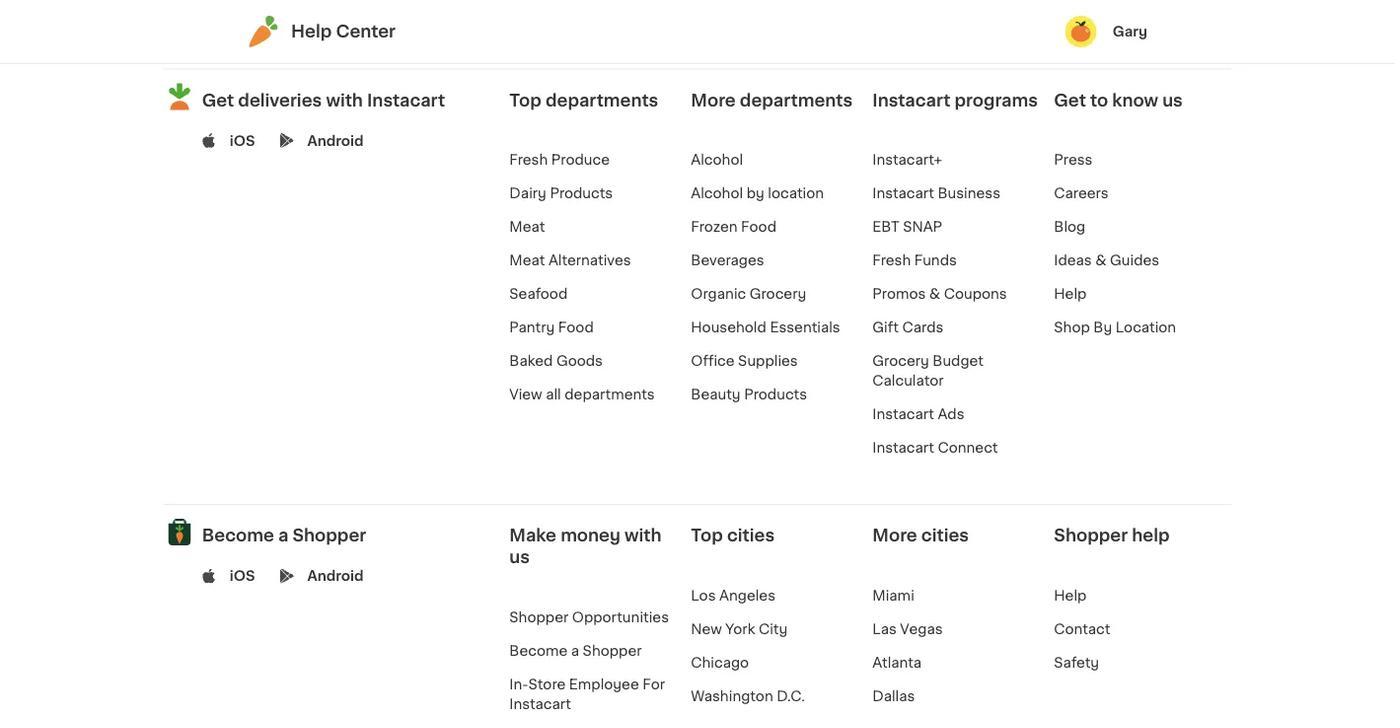 Task type: locate. For each thing, give the bounding box(es) containing it.
2 instacart shopper app logo image from the top
[[164, 516, 196, 549]]

0 vertical spatial food
[[741, 220, 777, 234]]

get left deliveries
[[202, 92, 234, 108]]

grocery budget calculator
[[873, 354, 984, 388]]

1 vertical spatial with
[[625, 528, 662, 544]]

1 horizontal spatial food
[[741, 220, 777, 234]]

& right 'ideas'
[[1096, 254, 1107, 268]]

us inside make money with us
[[509, 549, 530, 566]]

meat
[[509, 220, 545, 234], [509, 254, 545, 268]]

instacart down instacart ads
[[873, 441, 934, 455]]

us
[[1163, 92, 1183, 108], [509, 549, 530, 566]]

with for deliveries
[[326, 92, 363, 108]]

2 android from the top
[[307, 570, 364, 583]]

more for more departments
[[691, 92, 736, 108]]

1 ios link from the top
[[230, 131, 255, 150]]

2 cities from the left
[[922, 528, 969, 544]]

& down funds
[[929, 287, 941, 301]]

1 vertical spatial ios
[[230, 570, 255, 583]]

shopper help
[[1054, 528, 1170, 544]]

0 vertical spatial us
[[1163, 92, 1183, 108]]

fresh
[[509, 153, 548, 167], [873, 254, 911, 268]]

0 horizontal spatial top
[[509, 92, 542, 108]]

cities for top cities
[[727, 528, 775, 544]]

2 ios link from the top
[[230, 567, 255, 586]]

help up contact link
[[1054, 589, 1087, 603]]

1 android play store logo image from the top
[[280, 133, 295, 148]]

meat down dairy
[[509, 220, 545, 234]]

android link for shopper
[[307, 567, 364, 586]]

baked goods
[[509, 354, 603, 368]]

view all departments link
[[509, 388, 655, 402]]

0 vertical spatial help link
[[1054, 287, 1087, 301]]

1 vertical spatial android link
[[307, 567, 364, 586]]

in-store employee for instacart
[[509, 678, 665, 712]]

0 vertical spatial with
[[326, 92, 363, 108]]

0 horizontal spatial get
[[202, 92, 234, 108]]

instacart shopper app logo image
[[164, 80, 196, 113], [164, 516, 196, 549]]

android play store logo image
[[280, 133, 295, 148], [280, 569, 295, 584]]

top for top cities
[[691, 528, 723, 544]]

0 horizontal spatial &
[[929, 287, 941, 301]]

2 android play store logo image from the top
[[280, 569, 295, 584]]

alcohol for alcohol by location
[[691, 187, 743, 201]]

frozen
[[691, 220, 738, 234]]

alcohol down alcohol link
[[691, 187, 743, 201]]

d.c.
[[777, 690, 805, 704]]

0 vertical spatial a
[[278, 528, 288, 544]]

food for pantry food
[[558, 321, 594, 335]]

1 vertical spatial become
[[509, 645, 568, 658]]

top cities
[[691, 528, 775, 544]]

help up shop
[[1054, 287, 1087, 301]]

beverages
[[691, 254, 764, 268]]

1 alcohol from the top
[[691, 153, 743, 167]]

0 vertical spatial ios
[[230, 134, 255, 147]]

food down the alcohol by location
[[741, 220, 777, 234]]

2 meat from the top
[[509, 254, 545, 268]]

0 vertical spatial help
[[291, 23, 332, 40]]

1 horizontal spatial grocery
[[873, 354, 929, 368]]

careers
[[1054, 187, 1109, 201]]

become
[[202, 528, 274, 544], [509, 645, 568, 658]]

1 ios from the top
[[230, 134, 255, 147]]

washington d.c.
[[691, 690, 805, 704]]

fresh for fresh produce
[[509, 153, 548, 167]]

more up alcohol link
[[691, 92, 736, 108]]

0 vertical spatial more
[[691, 92, 736, 108]]

top up los
[[691, 528, 723, 544]]

1 ios app store logo image from the top
[[202, 133, 217, 148]]

0 vertical spatial &
[[1096, 254, 1107, 268]]

2 ios from the top
[[230, 570, 255, 583]]

2 get from the left
[[1054, 92, 1086, 108]]

ios app store logo image
[[202, 133, 217, 148], [202, 569, 217, 584]]

las vegas link
[[873, 623, 943, 637]]

household
[[691, 321, 767, 335]]

with right deliveries
[[326, 92, 363, 108]]

0 horizontal spatial grocery
[[750, 287, 806, 301]]

1 vertical spatial ios link
[[230, 567, 255, 586]]

more for more cities
[[873, 528, 917, 544]]

1 horizontal spatial cities
[[922, 528, 969, 544]]

center
[[336, 23, 396, 40]]

instacart down the store
[[509, 698, 571, 712]]

frozen food link
[[691, 220, 777, 234]]

more up miami
[[873, 528, 917, 544]]

with
[[326, 92, 363, 108], [625, 528, 662, 544]]

dairy
[[509, 187, 547, 201]]

household essentials link
[[691, 321, 840, 335]]

instacart down instacart+
[[873, 187, 934, 201]]

food for frozen food
[[741, 220, 777, 234]]

ideas & guides link
[[1054, 254, 1160, 268]]

beauty products
[[691, 388, 807, 402]]

make money with us
[[509, 528, 662, 566]]

gift
[[873, 321, 899, 335]]

1 vertical spatial fresh
[[873, 254, 911, 268]]

1 vertical spatial ios app store logo image
[[202, 569, 217, 584]]

fresh up dairy
[[509, 153, 548, 167]]

help center
[[291, 23, 396, 40]]

meat for meat alternatives
[[509, 254, 545, 268]]

safety
[[1054, 656, 1099, 670]]

&
[[1096, 254, 1107, 268], [929, 287, 941, 301]]

fresh produce
[[509, 153, 610, 167]]

ios for become
[[230, 570, 255, 583]]

1 android link from the top
[[307, 131, 364, 150]]

seafood link
[[509, 287, 568, 301]]

1 vertical spatial become a shopper
[[509, 645, 642, 658]]

alcohol up alcohol by location link
[[691, 153, 743, 167]]

shopper
[[293, 528, 366, 544], [1054, 528, 1128, 544], [509, 611, 569, 625], [583, 645, 642, 658]]

1 horizontal spatial with
[[625, 528, 662, 544]]

1 vertical spatial android
[[307, 570, 364, 583]]

instacart for instacart ads
[[873, 408, 934, 422]]

0 horizontal spatial a
[[278, 528, 288, 544]]

1 vertical spatial meat
[[509, 254, 545, 268]]

0 vertical spatial products
[[550, 187, 613, 201]]

instacart ads link
[[873, 408, 965, 422]]

frozen food
[[691, 220, 777, 234]]

0 horizontal spatial become
[[202, 528, 274, 544]]

1 horizontal spatial us
[[1163, 92, 1183, 108]]

more
[[691, 92, 736, 108], [873, 528, 917, 544]]

us right know
[[1163, 92, 1183, 108]]

1 vertical spatial top
[[691, 528, 723, 544]]

instacart up instacart+
[[873, 92, 951, 108]]

0 vertical spatial android play store logo image
[[280, 133, 295, 148]]

blog
[[1054, 220, 1086, 234]]

1 horizontal spatial become a shopper
[[509, 645, 642, 658]]

help for first help link from the bottom of the page
[[1054, 589, 1087, 603]]

instacart for instacart business
[[873, 187, 934, 201]]

departments up location
[[740, 92, 853, 108]]

0 horizontal spatial products
[[550, 187, 613, 201]]

grocery
[[750, 287, 806, 301], [873, 354, 929, 368]]

1 vertical spatial us
[[509, 549, 530, 566]]

ebt
[[873, 220, 900, 234]]

help link up shop
[[1054, 287, 1087, 301]]

instacart programs
[[873, 92, 1038, 108]]

ios app store logo image for get deliveries with instacart
[[202, 133, 217, 148]]

guides
[[1110, 254, 1160, 268]]

programs
[[955, 92, 1038, 108]]

with right money
[[625, 528, 662, 544]]

shop by location link
[[1054, 321, 1176, 335]]

meat alternatives link
[[509, 254, 631, 268]]

2 ios app store logo image from the top
[[202, 569, 217, 584]]

location
[[1116, 321, 1176, 335]]

1 vertical spatial &
[[929, 287, 941, 301]]

location
[[768, 187, 824, 201]]

0 horizontal spatial more
[[691, 92, 736, 108]]

1 horizontal spatial more
[[873, 528, 917, 544]]

instacart down calculator
[[873, 408, 934, 422]]

0 vertical spatial meat
[[509, 220, 545, 234]]

1 vertical spatial grocery
[[873, 354, 929, 368]]

fresh produce link
[[509, 153, 610, 167]]

fresh funds link
[[873, 254, 957, 268]]

get
[[202, 92, 234, 108], [1054, 92, 1086, 108]]

1 horizontal spatial &
[[1096, 254, 1107, 268]]

1 vertical spatial products
[[744, 388, 807, 402]]

0 vertical spatial android link
[[307, 131, 364, 150]]

android
[[307, 134, 364, 147], [307, 570, 364, 583]]

0 vertical spatial ios app store logo image
[[202, 133, 217, 148]]

1 vertical spatial help link
[[1054, 589, 1087, 603]]

products down produce
[[550, 187, 613, 201]]

instacart down center
[[367, 92, 445, 108]]

2 vertical spatial help
[[1054, 589, 1087, 603]]

know
[[1112, 92, 1159, 108]]

0 vertical spatial instacart shopper app logo image
[[164, 80, 196, 113]]

grocery up household essentials link
[[750, 287, 806, 301]]

0 vertical spatial top
[[509, 92, 542, 108]]

fresh for fresh funds
[[873, 254, 911, 268]]

cities
[[727, 528, 775, 544], [922, 528, 969, 544]]

gary
[[1113, 25, 1148, 38]]

1 horizontal spatial a
[[571, 645, 579, 658]]

1 vertical spatial more
[[873, 528, 917, 544]]

alcohol link
[[691, 153, 743, 167]]

1 horizontal spatial top
[[691, 528, 723, 544]]

departments for more departments
[[740, 92, 853, 108]]

2 android link from the top
[[307, 567, 364, 586]]

1 vertical spatial food
[[558, 321, 594, 335]]

1 horizontal spatial products
[[744, 388, 807, 402]]

york
[[726, 623, 755, 637]]

1 instacart shopper app logo image from the top
[[164, 80, 196, 113]]

chicago link
[[691, 656, 749, 670]]

alcohol
[[691, 153, 743, 167], [691, 187, 743, 201]]

0 vertical spatial become
[[202, 528, 274, 544]]

help for help center
[[291, 23, 332, 40]]

0 horizontal spatial with
[[326, 92, 363, 108]]

1 meat from the top
[[509, 220, 545, 234]]

miami link
[[873, 589, 915, 603]]

1 vertical spatial help
[[1054, 287, 1087, 301]]

with inside make money with us
[[625, 528, 662, 544]]

grocery inside the grocery budget calculator
[[873, 354, 929, 368]]

1 horizontal spatial get
[[1054, 92, 1086, 108]]

android link
[[307, 131, 364, 150], [307, 567, 364, 586]]

0 vertical spatial android
[[307, 134, 364, 147]]

help link up contact link
[[1054, 589, 1087, 603]]

fresh down the ebt
[[873, 254, 911, 268]]

store
[[528, 678, 566, 692]]

get to know us
[[1054, 92, 1183, 108]]

meat for the meat link
[[509, 220, 545, 234]]

more departments
[[691, 92, 853, 108]]

us down make
[[509, 549, 530, 566]]

snap
[[903, 220, 943, 234]]

a
[[278, 528, 288, 544], [571, 645, 579, 658]]

1 android from the top
[[307, 134, 364, 147]]

business
[[938, 187, 1001, 201]]

cities up angeles
[[727, 528, 775, 544]]

coupons
[[944, 287, 1007, 301]]

las vegas
[[873, 623, 943, 637]]

0 horizontal spatial food
[[558, 321, 594, 335]]

get left the "to"
[[1054, 92, 1086, 108]]

0 vertical spatial alcohol
[[691, 153, 743, 167]]

1 get from the left
[[202, 92, 234, 108]]

1 cities from the left
[[727, 528, 775, 544]]

help right instacart image
[[291, 23, 332, 40]]

2 help link from the top
[[1054, 589, 1087, 603]]

ebt snap link
[[873, 220, 943, 234]]

instacart ads
[[873, 408, 965, 422]]

2 alcohol from the top
[[691, 187, 743, 201]]

0 vertical spatial fresh
[[509, 153, 548, 167]]

contact link
[[1054, 623, 1111, 637]]

meat down the meat link
[[509, 254, 545, 268]]

promos & coupons
[[873, 287, 1007, 301]]

food up goods
[[558, 321, 594, 335]]

0 horizontal spatial cities
[[727, 528, 775, 544]]

top departments
[[509, 92, 658, 108]]

products down supplies
[[744, 388, 807, 402]]

1 horizontal spatial become
[[509, 645, 568, 658]]

0 horizontal spatial fresh
[[509, 153, 548, 167]]

1 vertical spatial android play store logo image
[[280, 569, 295, 584]]

departments up produce
[[546, 92, 658, 108]]

grocery up calculator
[[873, 354, 929, 368]]

with for money
[[625, 528, 662, 544]]

top up fresh produce link
[[509, 92, 542, 108]]

1 vertical spatial instacart shopper app logo image
[[164, 516, 196, 549]]

by
[[747, 187, 765, 201]]

0 vertical spatial ios link
[[230, 131, 255, 150]]

contact
[[1054, 623, 1111, 637]]

0 vertical spatial become a shopper
[[202, 528, 366, 544]]

1 vertical spatial alcohol
[[691, 187, 743, 201]]

cities down instacart connect
[[922, 528, 969, 544]]

angeles
[[719, 589, 776, 603]]

0 vertical spatial grocery
[[750, 287, 806, 301]]

0 horizontal spatial us
[[509, 549, 530, 566]]

ebt snap
[[873, 220, 943, 234]]

1 horizontal spatial fresh
[[873, 254, 911, 268]]



Task type: describe. For each thing, give the bounding box(es) containing it.
cards
[[902, 321, 944, 335]]

user avatar image
[[1066, 16, 1097, 47]]

instacart image
[[248, 16, 279, 47]]

ideas & guides
[[1054, 254, 1160, 268]]

meat alternatives
[[509, 254, 631, 268]]

household essentials
[[691, 321, 840, 335]]

android for with
[[307, 134, 364, 147]]

gary link
[[1066, 16, 1148, 47]]

ios for get
[[230, 134, 255, 147]]

safety link
[[1054, 656, 1099, 670]]

pantry food link
[[509, 321, 594, 335]]

vegas
[[900, 623, 943, 637]]

products for beauty products
[[744, 388, 807, 402]]

alcohol for alcohol link
[[691, 153, 743, 167]]

new
[[691, 623, 722, 637]]

departments down goods
[[565, 388, 655, 402]]

los angeles link
[[691, 589, 776, 603]]

baked
[[509, 354, 553, 368]]

office supplies link
[[691, 354, 798, 368]]

new york city
[[691, 623, 788, 637]]

more cities
[[873, 528, 969, 544]]

dairy products
[[509, 187, 613, 201]]

get for get deliveries with instacart
[[202, 92, 234, 108]]

products for dairy products
[[550, 187, 613, 201]]

beverages link
[[691, 254, 764, 268]]

miami
[[873, 589, 915, 603]]

0 horizontal spatial become a shopper
[[202, 528, 366, 544]]

funds
[[915, 254, 957, 268]]

dallas
[[873, 690, 915, 704]]

make
[[509, 528, 557, 544]]

us for make money with us
[[509, 549, 530, 566]]

& for ideas
[[1096, 254, 1107, 268]]

shopper opportunities
[[509, 611, 669, 625]]

instacart shopper app logo image for get
[[164, 80, 196, 113]]

organic
[[691, 287, 746, 301]]

android play store logo image for a
[[280, 569, 295, 584]]

instacart for instacart connect
[[873, 441, 934, 455]]

in-
[[509, 678, 528, 692]]

ideas
[[1054, 254, 1092, 268]]

top for top departments
[[509, 92, 542, 108]]

beauty
[[691, 388, 741, 402]]

washington
[[691, 690, 773, 704]]

shop
[[1054, 321, 1090, 335]]

get for get to know us
[[1054, 92, 1086, 108]]

1 help link from the top
[[1054, 287, 1087, 301]]

office
[[691, 354, 735, 368]]

supplies
[[738, 354, 798, 368]]

view all departments
[[509, 388, 655, 402]]

to
[[1090, 92, 1108, 108]]

alcohol by location
[[691, 187, 824, 201]]

chicago
[[691, 656, 749, 670]]

pantry
[[509, 321, 555, 335]]

produce
[[551, 153, 610, 167]]

in-store employee for instacart link
[[509, 678, 665, 712]]

android link for with
[[307, 131, 364, 150]]

meat link
[[509, 220, 545, 234]]

help for 1st help link from the top of the page
[[1054, 287, 1087, 301]]

baked goods link
[[509, 354, 603, 368]]

dallas link
[[873, 690, 915, 704]]

connect
[[938, 441, 998, 455]]

alternatives
[[549, 254, 631, 268]]

instacart inside in-store employee for instacart
[[509, 698, 571, 712]]

help center link
[[248, 16, 396, 47]]

instacart connect link
[[873, 441, 998, 455]]

ios link for get
[[230, 131, 255, 150]]

grocery budget calculator link
[[873, 354, 984, 388]]

instacart shopper app logo image for become
[[164, 516, 196, 549]]

instacart connect
[[873, 441, 998, 455]]

washington d.c. link
[[691, 690, 805, 704]]

& for promos
[[929, 287, 941, 301]]

atlanta link
[[873, 656, 922, 670]]

ios app store logo image for become a shopper
[[202, 569, 217, 584]]

instacart business link
[[873, 187, 1001, 201]]

city
[[759, 623, 788, 637]]

seafood
[[509, 287, 568, 301]]

essentials
[[770, 321, 840, 335]]

android for shopper
[[307, 570, 364, 583]]

gift cards link
[[873, 321, 944, 335]]

help
[[1132, 528, 1170, 544]]

cities for more cities
[[922, 528, 969, 544]]

us for get to know us
[[1163, 92, 1183, 108]]

alcohol by location link
[[691, 187, 824, 201]]

promos
[[873, 287, 926, 301]]

las
[[873, 623, 897, 637]]

dairy products link
[[509, 187, 613, 201]]

for
[[643, 678, 665, 692]]

instacart for instacart programs
[[873, 92, 951, 108]]

organic grocery link
[[691, 287, 806, 301]]

instacart+
[[873, 153, 942, 167]]

departments for top departments
[[546, 92, 658, 108]]

shop by location
[[1054, 321, 1176, 335]]

instacart business
[[873, 187, 1001, 201]]

android play store logo image for deliveries
[[280, 133, 295, 148]]

promos & coupons link
[[873, 287, 1007, 301]]

budget
[[933, 354, 984, 368]]

beauty products link
[[691, 388, 807, 402]]

ios link for become
[[230, 567, 255, 586]]

opportunities
[[572, 611, 669, 625]]

1 vertical spatial a
[[571, 645, 579, 658]]

goods
[[556, 354, 603, 368]]

atlanta
[[873, 656, 922, 670]]



Task type: vqa. For each thing, say whether or not it's contained in the screenshot.
shopper
yes



